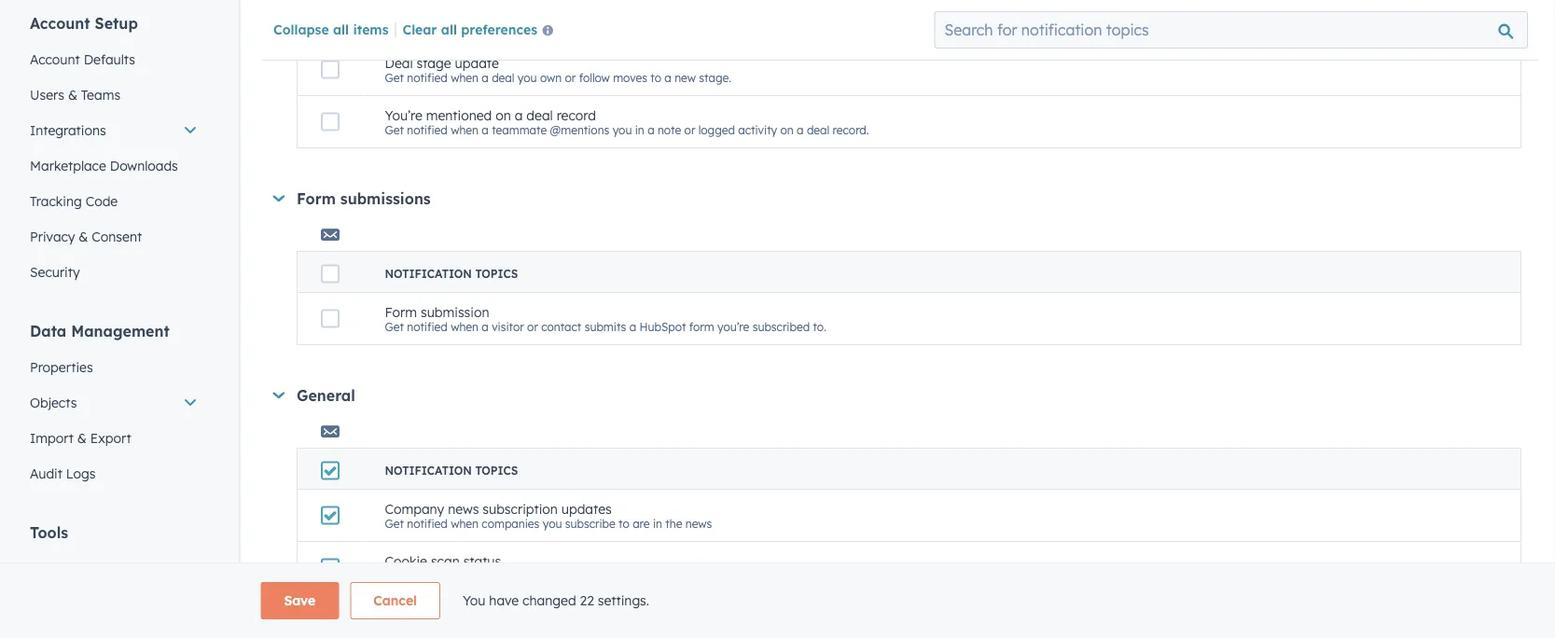 Task type: locate. For each thing, give the bounding box(es) containing it.
import & export
[[30, 430, 131, 446]]

notified left visitor
[[407, 320, 448, 334]]

3 get from the top
[[385, 123, 404, 137]]

& right privacy
[[79, 229, 88, 245]]

0 vertical spatial &
[[68, 87, 77, 103]]

2 notification from the top
[[385, 464, 472, 478]]

0 horizontal spatial all
[[333, 21, 349, 37]]

privacy
[[30, 229, 75, 245]]

a left new
[[665, 71, 672, 85]]

1 get from the top
[[385, 18, 404, 32]]

when left teammate
[[451, 123, 479, 137]]

when up you
[[451, 569, 479, 583]]

you
[[594, 18, 613, 32], [518, 71, 537, 85], [613, 123, 632, 137], [543, 517, 562, 531]]

1 horizontal spatial to
[[619, 517, 630, 531]]

0 horizontal spatial in
[[635, 123, 645, 137]]

0 vertical spatial or
[[565, 71, 576, 85]]

notification
[[385, 267, 472, 281], [385, 464, 472, 478]]

form
[[689, 320, 715, 334]]

users
[[30, 87, 64, 103]]

you right @mentions
[[613, 123, 632, 137]]

logs
[[66, 466, 96, 482]]

notified down stage at the left of the page
[[407, 123, 448, 137]]

topics up subscription
[[475, 464, 518, 478]]

you left own
[[518, 71, 537, 85]]

1 horizontal spatial form
[[385, 303, 417, 320]]

changed
[[523, 593, 576, 609]]

hubspot
[[640, 320, 686, 334]]

notified inside deal stage update get notified when a deal you own or follow moves to a new stage.
[[407, 71, 448, 85]]

you inside company news subscription updates get notified when companies you subscribe to are in the news
[[543, 517, 562, 531]]

or
[[565, 71, 576, 85], [685, 123, 696, 137], [527, 320, 538, 334]]

1 all from the left
[[333, 21, 349, 37]]

&
[[68, 87, 77, 103], [79, 229, 88, 245], [77, 430, 87, 446]]

to left are at bottom
[[619, 517, 630, 531]]

form
[[297, 189, 336, 208], [385, 303, 417, 320]]

you inside deal stage update get notified when a deal you own or follow moves to a new stage.
[[518, 71, 537, 85]]

on
[[496, 107, 511, 123], [781, 123, 794, 137]]

to inside deal stage update get notified when a deal you own or follow moves to a new stage.
[[651, 71, 662, 85]]

a
[[482, 18, 489, 32], [482, 71, 489, 85], [665, 71, 672, 85], [515, 107, 523, 123], [482, 123, 489, 137], [648, 123, 655, 137], [797, 123, 804, 137], [482, 320, 489, 334], [630, 320, 636, 334], [482, 569, 489, 583]]

integrations button
[[19, 113, 209, 148]]

notification topics
[[385, 267, 518, 281], [385, 464, 518, 478]]

1 notification topics from the top
[[385, 267, 518, 281]]

1 notified from the top
[[407, 18, 448, 32]]

updates
[[562, 500, 612, 517]]

2 account from the top
[[30, 51, 80, 68]]

users & teams
[[30, 87, 120, 103]]

get left submission
[[385, 320, 404, 334]]

1 vertical spatial in
[[653, 517, 662, 531]]

when
[[451, 18, 479, 32], [451, 71, 479, 85], [451, 123, 479, 137], [451, 320, 479, 334], [451, 517, 479, 531], [451, 569, 479, 583]]

form for form submission get notified when a visitor or contact submits a hubspot form you're subscribed to.
[[385, 303, 417, 320]]

you for update
[[518, 71, 537, 85]]

all
[[333, 21, 349, 37], [441, 21, 457, 37]]

all inside button
[[441, 21, 457, 37]]

get up cancel
[[385, 569, 404, 583]]

update
[[455, 54, 499, 71]]

1 account from the top
[[30, 14, 90, 33]]

& inside data management element
[[77, 430, 87, 446]]

in inside company news subscription updates get notified when companies you subscribe to are in the news
[[653, 517, 662, 531]]

subscribe
[[565, 517, 616, 531]]

5 get from the top
[[385, 517, 404, 531]]

0 vertical spatial topics
[[475, 267, 518, 281]]

1 vertical spatial or
[[685, 123, 696, 137]]

submission
[[421, 303, 489, 320]]

properties
[[30, 359, 93, 376]]

a left request
[[482, 569, 489, 583]]

news
[[448, 500, 479, 517], [686, 517, 712, 531]]

when up update
[[451, 18, 479, 32]]

audit logs
[[30, 466, 96, 482]]

you're
[[385, 107, 422, 123]]

or right note
[[685, 123, 696, 137]]

when inside company news subscription updates get notified when companies you subscribe to are in the news
[[451, 517, 479, 531]]

notified up cookie in the left of the page
[[407, 517, 448, 531]]

deal inside deal stage update get notified when a deal you own or follow moves to a new stage.
[[492, 71, 515, 85]]

6 notified from the top
[[407, 569, 448, 583]]

data management element
[[19, 321, 209, 492]]

2 horizontal spatial or
[[685, 123, 696, 137]]

account defaults
[[30, 51, 135, 68]]

deal left record
[[527, 107, 553, 123]]

a right submits
[[630, 320, 636, 334]]

when up status
[[451, 517, 479, 531]]

form right caret image at left top
[[297, 189, 336, 208]]

import
[[30, 430, 74, 446]]

privacy & consent link
[[19, 219, 209, 255]]

mentioned
[[426, 107, 492, 123]]

& right the users
[[68, 87, 77, 103]]

you left subscribe at the left bottom of the page
[[543, 517, 562, 531]]

2 vertical spatial or
[[527, 320, 538, 334]]

you inside the "you're mentioned on a deal record get notified when a teammate @mentions you in a note or logged activity on a deal record."
[[613, 123, 632, 137]]

deal
[[492, 18, 515, 32], [492, 71, 515, 85], [527, 107, 553, 123], [807, 123, 830, 137]]

on right activity
[[781, 123, 794, 137]]

all right clear
[[441, 21, 457, 37]]

& left the export
[[77, 430, 87, 446]]

2 topics from the top
[[475, 464, 518, 478]]

a left is
[[482, 18, 489, 32]]

1 horizontal spatial in
[[653, 517, 662, 531]]

notified up stage at the left of the page
[[407, 18, 448, 32]]

all for collapse
[[333, 21, 349, 37]]

notified up cancel
[[407, 569, 448, 583]]

0 vertical spatial notification topics
[[385, 267, 518, 281]]

get up you're
[[385, 71, 404, 85]]

1 vertical spatial form
[[385, 303, 417, 320]]

general
[[297, 386, 355, 405]]

1 vertical spatial notification
[[385, 464, 472, 478]]

security link
[[19, 255, 209, 290]]

5 when from the top
[[451, 517, 479, 531]]

collapse all items button
[[273, 21, 389, 37]]

to right assigned
[[580, 18, 590, 32]]

submits
[[585, 320, 626, 334]]

1 vertical spatial topics
[[475, 464, 518, 478]]

3 when from the top
[[451, 123, 479, 137]]

6 get from the top
[[385, 569, 404, 583]]

or right visitor
[[527, 320, 538, 334]]

2 all from the left
[[441, 21, 457, 37]]

cookie scan status get notified when a request scan finishes
[[385, 553, 602, 583]]

2 notified from the top
[[407, 71, 448, 85]]

0 vertical spatial account
[[30, 14, 90, 33]]

0 vertical spatial to
[[580, 18, 590, 32]]

4 get from the top
[[385, 320, 404, 334]]

you for subscription
[[543, 517, 562, 531]]

or inside form submission get notified when a visitor or contact submits a hubspot form you're subscribed to.
[[527, 320, 538, 334]]

get inside the "you're mentioned on a deal record get notified when a teammate @mentions you in a note or logged activity on a deal record."
[[385, 123, 404, 137]]

when up mentioned
[[451, 71, 479, 85]]

2 get from the top
[[385, 71, 404, 85]]

when inside form submission get notified when a visitor or contact submits a hubspot form you're subscribed to.
[[451, 320, 479, 334]]

2 vertical spatial to
[[619, 517, 630, 531]]

0 vertical spatial in
[[635, 123, 645, 137]]

1 vertical spatial &
[[79, 229, 88, 245]]

1 horizontal spatial all
[[441, 21, 457, 37]]

in
[[635, 123, 645, 137], [653, 517, 662, 531]]

0 horizontal spatial or
[[527, 320, 538, 334]]

data
[[30, 322, 67, 341]]

get up deal
[[385, 18, 404, 32]]

to
[[580, 18, 590, 32], [651, 71, 662, 85], [619, 517, 630, 531]]

3 notified from the top
[[407, 123, 448, 137]]

you
[[463, 593, 486, 609]]

1 vertical spatial to
[[651, 71, 662, 85]]

when inside the "you're mentioned on a deal record get notified when a teammate @mentions you in a note or logged activity on a deal record."
[[451, 123, 479, 137]]

0 vertical spatial notification
[[385, 267, 472, 281]]

news right the company
[[448, 500, 479, 517]]

save button
[[261, 582, 339, 620]]

objects button
[[19, 385, 209, 421]]

form inside form submission get notified when a visitor or contact submits a hubspot form you're subscribed to.
[[385, 303, 417, 320]]

5 notified from the top
[[407, 517, 448, 531]]

topics
[[475, 267, 518, 281], [475, 464, 518, 478]]

0 vertical spatial form
[[297, 189, 336, 208]]

1 horizontal spatial or
[[565, 71, 576, 85]]

account inside account defaults link
[[30, 51, 80, 68]]

4 when from the top
[[451, 320, 479, 334]]

0 horizontal spatial to
[[580, 18, 590, 32]]

1 vertical spatial notification topics
[[385, 464, 518, 478]]

or inside deal stage update get notified when a deal you own or follow moves to a new stage.
[[565, 71, 576, 85]]

notification topics up submission
[[385, 267, 518, 281]]

notified
[[407, 18, 448, 32], [407, 71, 448, 85], [407, 123, 448, 137], [407, 320, 448, 334], [407, 517, 448, 531], [407, 569, 448, 583]]

in left the the
[[653, 517, 662, 531]]

& for consent
[[79, 229, 88, 245]]

data management
[[30, 322, 170, 341]]

note
[[658, 123, 681, 137]]

1 horizontal spatial scan
[[535, 569, 559, 583]]

get left mentioned
[[385, 123, 404, 137]]

on right mentioned
[[496, 107, 511, 123]]

is
[[518, 18, 526, 32]]

users & teams link
[[19, 77, 209, 113]]

you have changed 22 settings.
[[463, 593, 649, 609]]

& for teams
[[68, 87, 77, 103]]

when left visitor
[[451, 320, 479, 334]]

have
[[489, 593, 519, 609]]

account up the users
[[30, 51, 80, 68]]

all left items
[[333, 21, 349, 37]]

notification up the company
[[385, 464, 472, 478]]

notification up submission
[[385, 267, 472, 281]]

you right assigned
[[594, 18, 613, 32]]

or inside the "you're mentioned on a deal record get notified when a teammate @mentions you in a note or logged activity on a deal record."
[[685, 123, 696, 137]]

0 horizontal spatial news
[[448, 500, 479, 517]]

topics up visitor
[[475, 267, 518, 281]]

in inside the "you're mentioned on a deal record get notified when a teammate @mentions you in a note or logged activity on a deal record."
[[635, 123, 645, 137]]

or right own
[[565, 71, 576, 85]]

2 when from the top
[[451, 71, 479, 85]]

2 horizontal spatial to
[[651, 71, 662, 85]]

2 vertical spatial &
[[77, 430, 87, 446]]

1 notification from the top
[[385, 267, 472, 281]]

form submissions button
[[272, 189, 1522, 208]]

the
[[666, 517, 682, 531]]

scan left status
[[431, 553, 460, 569]]

deal stage update get notified when a deal you own or follow moves to a new stage.
[[385, 54, 731, 85]]

0 horizontal spatial form
[[297, 189, 336, 208]]

deal
[[385, 54, 413, 71]]

1 vertical spatial account
[[30, 51, 80, 68]]

news right the the
[[686, 517, 712, 531]]

to right moves
[[651, 71, 662, 85]]

in left note
[[635, 123, 645, 137]]

account for account defaults
[[30, 51, 80, 68]]

4 notified from the top
[[407, 320, 448, 334]]

notified inside cookie scan status get notified when a request scan finishes
[[407, 569, 448, 583]]

account up account defaults
[[30, 14, 90, 33]]

6 when from the top
[[451, 569, 479, 583]]

form left submission
[[385, 303, 417, 320]]

notification topics up the company
[[385, 464, 518, 478]]

notified up you're
[[407, 71, 448, 85]]

get up cookie in the left of the page
[[385, 517, 404, 531]]

scan up changed
[[535, 569, 559, 583]]

a left visitor
[[482, 320, 489, 334]]

deal left own
[[492, 71, 515, 85]]

companies
[[482, 517, 540, 531]]

0 horizontal spatial scan
[[431, 553, 460, 569]]



Task type: vqa. For each thing, say whether or not it's contained in the screenshot.
'Search HubSpot' SEARCH BOX
no



Task type: describe. For each thing, give the bounding box(es) containing it.
moves
[[613, 71, 648, 85]]

save
[[284, 593, 316, 609]]

downloads
[[110, 158, 178, 174]]

privacy & consent
[[30, 229, 142, 245]]

subscribed
[[753, 320, 810, 334]]

company
[[385, 500, 444, 517]]

a right activity
[[797, 123, 804, 137]]

a left note
[[648, 123, 655, 137]]

1 when from the top
[[451, 18, 479, 32]]

form submissions
[[297, 189, 431, 208]]

& for export
[[77, 430, 87, 446]]

clear all preferences
[[403, 21, 538, 37]]

follow
[[579, 71, 610, 85]]

objects
[[30, 395, 77, 411]]

stage.
[[699, 71, 731, 85]]

to.
[[813, 320, 827, 334]]

setup
[[95, 14, 138, 33]]

marketplace downloads
[[30, 158, 178, 174]]

visitor
[[492, 320, 524, 334]]

when inside cookie scan status get notified when a request scan finishes
[[451, 569, 479, 583]]

when inside deal stage update get notified when a deal you own or follow moves to a new stage.
[[451, 71, 479, 85]]

22
[[580, 593, 594, 609]]

a inside cookie scan status get notified when a request scan finishes
[[482, 569, 489, 583]]

you're mentioned on a deal record get notified when a teammate @mentions you in a note or logged activity on a deal record.
[[385, 107, 869, 137]]

account setup element
[[19, 13, 209, 290]]

you're
[[718, 320, 750, 334]]

stage
[[417, 54, 451, 71]]

export
[[90, 430, 131, 446]]

company news subscription updates get notified when companies you subscribe to are in the news
[[385, 500, 712, 531]]

clear all preferences button
[[403, 19, 561, 42]]

get inside company news subscription updates get notified when companies you subscribe to are in the news
[[385, 517, 404, 531]]

management
[[71, 322, 170, 341]]

logged
[[699, 123, 735, 137]]

integrations
[[30, 122, 106, 139]]

account for account setup
[[30, 14, 90, 33]]

own
[[540, 71, 562, 85]]

tools
[[30, 523, 68, 542]]

record
[[557, 107, 596, 123]]

record.
[[833, 123, 869, 137]]

you for when
[[594, 18, 613, 32]]

teammate
[[492, 123, 547, 137]]

tools element
[[30, 523, 209, 638]]

audit
[[30, 466, 62, 482]]

properties link
[[19, 350, 209, 385]]

clear
[[403, 21, 437, 37]]

1 topics from the top
[[475, 267, 518, 281]]

defaults
[[84, 51, 135, 68]]

form submission get notified when a visitor or contact submits a hubspot form you're subscribed to.
[[385, 303, 827, 334]]

notified inside company news subscription updates get notified when companies you subscribe to are in the news
[[407, 517, 448, 531]]

caret image
[[273, 392, 285, 399]]

status
[[463, 553, 501, 569]]

account setup
[[30, 14, 138, 33]]

Search for notification topics search field
[[935, 11, 1528, 49]]

settings.
[[598, 593, 649, 609]]

request
[[492, 569, 531, 583]]

code
[[86, 193, 118, 209]]

tracking
[[30, 193, 82, 209]]

all for clear
[[441, 21, 457, 37]]

submissions
[[340, 189, 431, 208]]

marketplace downloads link
[[19, 148, 209, 184]]

are
[[633, 517, 650, 531]]

tracking code link
[[19, 184, 209, 219]]

collapse all items
[[273, 21, 389, 37]]

deal left is
[[492, 18, 515, 32]]

notified inside the "you're mentioned on a deal record get notified when a teammate @mentions you in a note or logged activity on a deal record."
[[407, 123, 448, 137]]

general button
[[272, 386, 1522, 405]]

cancel button
[[350, 582, 440, 620]]

a left teammate
[[482, 123, 489, 137]]

deal left record.
[[807, 123, 830, 137]]

a left record
[[515, 107, 523, 123]]

new
[[675, 71, 696, 85]]

1 horizontal spatial on
[[781, 123, 794, 137]]

finishes
[[562, 569, 602, 583]]

marketplace
[[30, 158, 106, 174]]

to inside company news subscription updates get notified when companies you subscribe to are in the news
[[619, 517, 630, 531]]

get inside deal stage update get notified when a deal you own or follow moves to a new stage.
[[385, 71, 404, 85]]

get notified when a deal is assigned to you
[[385, 18, 613, 32]]

@mentions
[[550, 123, 610, 137]]

subscription
[[483, 500, 558, 517]]

activity
[[738, 123, 777, 137]]

audit logs link
[[19, 456, 209, 492]]

collapse
[[273, 21, 329, 37]]

get inside cookie scan status get notified when a request scan finishes
[[385, 569, 404, 583]]

preferences
[[461, 21, 538, 37]]

1 horizontal spatial news
[[686, 517, 712, 531]]

contact
[[541, 320, 582, 334]]

cookie
[[385, 553, 427, 569]]

security
[[30, 264, 80, 280]]

items
[[353, 21, 389, 37]]

cancel
[[373, 593, 417, 609]]

account defaults link
[[19, 42, 209, 77]]

caret image
[[273, 195, 285, 202]]

a up mentioned
[[482, 71, 489, 85]]

0 horizontal spatial on
[[496, 107, 511, 123]]

assigned
[[529, 18, 576, 32]]

consent
[[92, 229, 142, 245]]

form for form submissions
[[297, 189, 336, 208]]

2 notification topics from the top
[[385, 464, 518, 478]]

notified inside form submission get notified when a visitor or contact submits a hubspot form you're subscribed to.
[[407, 320, 448, 334]]

get inside form submission get notified when a visitor or contact submits a hubspot form you're subscribed to.
[[385, 320, 404, 334]]

tracking code
[[30, 193, 118, 209]]

import & export link
[[19, 421, 209, 456]]



